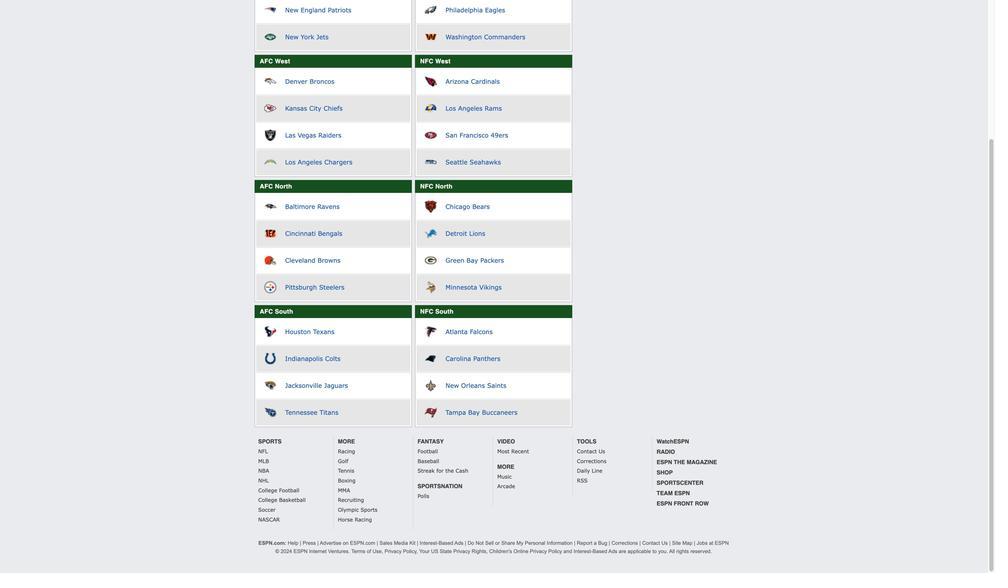 Task type: vqa. For each thing, say whether or not it's contained in the screenshot.
"Medvedev"
no



Task type: locate. For each thing, give the bounding box(es) containing it.
nascar link
[[256, 516, 329, 525]]

corrections link
[[575, 457, 648, 467], [612, 541, 638, 546]]

corrections
[[577, 458, 607, 464], [612, 541, 638, 546]]

north up chicago at top left
[[435, 183, 453, 190]]

angeles left rams
[[458, 105, 483, 112]]

1 vertical spatial new
[[285, 33, 299, 41]]

cardinals
[[471, 78, 500, 85]]

las vegas raiders link
[[285, 124, 342, 143]]

0 vertical spatial angeles
[[458, 105, 483, 112]]

0 vertical spatial nfc
[[420, 58, 434, 65]]

nfl
[[258, 449, 268, 455]]

los down las
[[285, 158, 296, 166]]

6 | from the left
[[574, 541, 576, 546]]

pittsburgh
[[285, 284, 317, 291]]

0 horizontal spatial policy
[[403, 549, 417, 555]]

west for arizona
[[435, 58, 451, 65]]

1 vertical spatial nfc
[[420, 183, 434, 190]]

new inside 'link'
[[285, 33, 299, 41]]

nfc north
[[420, 183, 453, 190]]

1 horizontal spatial angeles
[[458, 105, 483, 112]]

corrections link up are
[[612, 541, 638, 546]]

west up denver
[[275, 58, 290, 65]]

denver
[[285, 78, 308, 85]]

| up use
[[377, 541, 378, 546]]

west up the arizona
[[435, 58, 451, 65]]

2 vertical spatial nfc
[[420, 308, 434, 315]]

| right "kit"
[[417, 541, 418, 546]]

recruiting
[[338, 497, 364, 504]]

5 | from the left
[[465, 541, 466, 546]]

angeles for chargers
[[298, 158, 322, 166]]

0 vertical spatial new
[[285, 6, 299, 14]]

baseball link
[[415, 457, 489, 467]]

corrections link up 'line'
[[575, 457, 648, 467]]

1 vertical spatial more
[[497, 464, 515, 470]]

3 , from the left
[[487, 549, 488, 555]]

7 | from the left
[[609, 541, 610, 546]]

tennessee
[[285, 409, 318, 416]]

espn.com: help | press | advertise on espn.com | sales media kit | interest-based ads | do not sell or share my personal information | report a bug | corrections | contact us | site map | jobs at espn © 2024  espn internet ventures. terms of use , privacy policy , your us state privacy rights , children's online privacy policy and interest-based ads are applicable to you.  all rights reserved.
[[259, 541, 729, 555]]

1 vertical spatial football
[[279, 488, 299, 494]]

new for new england patriots
[[285, 6, 299, 14]]

denver broncos
[[285, 78, 335, 85]]

1 horizontal spatial ,
[[417, 549, 418, 555]]

policy down "kit"
[[403, 549, 417, 555]]

your us state privacy rights link
[[419, 549, 487, 555]]

2 nfc from the top
[[420, 183, 434, 190]]

ads up your us state privacy rights link
[[455, 541, 464, 546]]

magazine
[[687, 459, 717, 466]]

ravens
[[317, 203, 340, 210]]

bay
[[467, 257, 478, 264], [468, 409, 480, 416]]

| up applicable on the right
[[640, 541, 641, 546]]

west for denver
[[275, 58, 290, 65]]

team espn link
[[657, 490, 728, 498]]

1 north from the left
[[275, 183, 292, 190]]

9 | from the left
[[669, 541, 671, 546]]

cleveland browns
[[285, 257, 341, 264]]

more inside more racing golf tennis boxing mma recruiting olympic sports horse racing
[[338, 439, 355, 445]]

video link
[[497, 438, 568, 446]]

new england patriots
[[285, 6, 352, 14]]

watchespn
[[657, 439, 689, 445]]

1 afc from the top
[[260, 58, 273, 65]]

1 horizontal spatial interest-
[[574, 549, 593, 555]]

los up san
[[446, 105, 456, 112]]

bay right tampa
[[468, 409, 480, 416]]

soccer
[[258, 507, 276, 513]]

football inside sports nfl mlb nba nhl college football college basketball soccer nascar
[[279, 488, 299, 494]]

1 south from the left
[[275, 308, 293, 315]]

steelers
[[319, 284, 345, 291]]

1 horizontal spatial los
[[446, 105, 456, 112]]

boxing
[[338, 478, 356, 484]]

tennessee titans link
[[285, 401, 339, 420]]

ads left are
[[609, 549, 618, 555]]

1 vertical spatial contact
[[642, 541, 660, 546]]

based up state on the bottom of page
[[439, 541, 453, 546]]

1 horizontal spatial south
[[435, 308, 454, 315]]

0 horizontal spatial corrections
[[577, 458, 607, 464]]

| left report
[[574, 541, 576, 546]]

mma link
[[335, 486, 409, 496]]

team
[[657, 490, 673, 497]]

2 horizontal spatial privacy
[[530, 549, 547, 555]]

bay for green
[[467, 257, 478, 264]]

los for los angeles chargers
[[285, 158, 296, 166]]

2 privacy from the left
[[453, 549, 470, 555]]

1 vertical spatial afc
[[260, 183, 273, 190]]

baltimore ravens
[[285, 203, 340, 210]]

olympic
[[338, 507, 359, 513]]

north up baltimore
[[275, 183, 292, 190]]

| right the map
[[694, 541, 695, 546]]

interest- up your
[[420, 541, 439, 546]]

south for houston
[[275, 308, 293, 315]]

| right help
[[300, 541, 301, 546]]

interest-
[[420, 541, 439, 546], [574, 549, 593, 555]]

1 horizontal spatial west
[[435, 58, 451, 65]]

0 horizontal spatial angeles
[[298, 158, 322, 166]]

cleveland browns link
[[285, 249, 341, 268]]

contact inside espn.com: help | press | advertise on espn.com | sales media kit | interest-based ads | do not sell or share my personal information | report a bug | corrections | contact us | site map | jobs at espn © 2024  espn internet ventures. terms of use , privacy policy , your us state privacy rights , children's online privacy policy and interest-based ads are applicable to you.  all rights reserved.
[[642, 541, 660, 546]]

media
[[394, 541, 408, 546]]

racing up the golf at the left of page
[[338, 449, 355, 455]]

golf
[[338, 458, 348, 464]]

rss
[[577, 478, 588, 484]]

more
[[338, 439, 355, 445], [497, 464, 515, 470]]

0 vertical spatial us
[[599, 449, 605, 455]]

2 afc from the top
[[260, 183, 273, 190]]

0 horizontal spatial us
[[599, 449, 605, 455]]

corrections up are
[[612, 541, 638, 546]]

line
[[592, 468, 603, 474]]

us up 'line'
[[599, 449, 605, 455]]

0 vertical spatial los
[[446, 105, 456, 112]]

| up internet
[[317, 541, 319, 546]]

college basketball link
[[256, 496, 329, 506]]

0 vertical spatial more
[[338, 439, 355, 445]]

0 vertical spatial contact
[[577, 449, 597, 455]]

1 horizontal spatial interest-based ads link
[[574, 549, 618, 555]]

los for los angeles rams
[[446, 105, 456, 112]]

0 vertical spatial afc
[[260, 58, 273, 65]]

more up 'music'
[[497, 464, 515, 470]]

washington
[[446, 33, 482, 41]]

contact
[[577, 449, 597, 455], [642, 541, 660, 546]]

1 vertical spatial corrections link
[[612, 541, 638, 546]]

0 vertical spatial college
[[258, 488, 277, 494]]

0 horizontal spatial north
[[275, 183, 292, 190]]

row
[[695, 501, 709, 507]]

2 north from the left
[[435, 183, 453, 190]]

0 vertical spatial contact us link
[[575, 447, 648, 457]]

1 horizontal spatial corrections
[[612, 541, 638, 546]]

1 vertical spatial corrections
[[612, 541, 638, 546]]

raiders
[[318, 131, 342, 139]]

afc for houston
[[260, 308, 273, 315]]

0 horizontal spatial more
[[338, 439, 355, 445]]

applicable
[[628, 549, 651, 555]]

2 south from the left
[[435, 308, 454, 315]]

0 vertical spatial ads
[[455, 541, 464, 546]]

us inside espn.com: help | press | advertise on espn.com | sales media kit | interest-based ads | do not sell or share my personal information | report a bug | corrections | contact us | site map | jobs at espn © 2024  espn internet ventures. terms of use , privacy policy , your us state privacy rights , children's online privacy policy and interest-based ads are applicable to you.  all rights reserved.
[[662, 541, 668, 546]]

us
[[431, 549, 438, 555]]

corrections up 'line'
[[577, 458, 607, 464]]

football
[[418, 449, 438, 455], [279, 488, 299, 494]]

1 horizontal spatial ads
[[609, 549, 618, 555]]

houston texans link
[[285, 320, 335, 339]]

, left your
[[417, 549, 418, 555]]

new left england
[[285, 6, 299, 14]]

espn down help
[[294, 549, 308, 555]]

nfc for atlanta
[[420, 308, 434, 315]]

0 vertical spatial bay
[[467, 257, 478, 264]]

2 policy from the left
[[548, 549, 562, 555]]

espn
[[657, 459, 672, 466], [675, 490, 690, 497], [657, 501, 672, 507], [715, 541, 729, 546], [294, 549, 308, 555]]

bay right green
[[467, 257, 478, 264]]

0 horizontal spatial south
[[275, 308, 293, 315]]

1 horizontal spatial policy
[[548, 549, 562, 555]]

us inside tools contact us corrections daily line rss
[[599, 449, 605, 455]]

0 vertical spatial based
[[439, 541, 453, 546]]

0 vertical spatial football
[[418, 449, 438, 455]]

2 west from the left
[[435, 58, 451, 65]]

| left do at the bottom left
[[465, 541, 466, 546]]

college down nhl
[[258, 488, 277, 494]]

contact us link up to at the right bottom of page
[[642, 541, 668, 546]]

new left york
[[285, 33, 299, 41]]

south up atlanta
[[435, 308, 454, 315]]

1 vertical spatial ads
[[609, 549, 618, 555]]

most recent link
[[495, 447, 568, 457]]

0 horizontal spatial football
[[279, 488, 299, 494]]

3 afc from the top
[[260, 308, 273, 315]]

1 horizontal spatial more
[[497, 464, 515, 470]]

contact us link up daily line "link"
[[575, 447, 648, 457]]

1 west from the left
[[275, 58, 290, 65]]

1 vertical spatial interest-
[[574, 549, 593, 555]]

nascar
[[258, 517, 280, 523]]

fantasy link
[[418, 438, 489, 446]]

football down the nhl link
[[279, 488, 299, 494]]

1 horizontal spatial football
[[418, 449, 438, 455]]

0 horizontal spatial privacy
[[385, 549, 402, 555]]

| right bug
[[609, 541, 610, 546]]

interest-based ads link up state on the bottom of page
[[420, 541, 464, 546]]

new england patriots link
[[285, 0, 352, 17]]

1 vertical spatial racing
[[355, 517, 372, 523]]

interest-based ads link
[[420, 541, 464, 546], [574, 549, 618, 555]]

0 horizontal spatial los
[[285, 158, 296, 166]]

us up you. at the right bottom of the page
[[662, 541, 668, 546]]

radio link
[[657, 448, 728, 457]]

2 vertical spatial new
[[446, 382, 459, 390]]

afc for denver
[[260, 58, 273, 65]]

football inside "fantasy football baseball streak for the cash"
[[418, 449, 438, 455]]

0 horizontal spatial contact
[[577, 449, 597, 455]]

nfc for arizona
[[420, 58, 434, 65]]

1 vertical spatial college
[[258, 497, 277, 504]]

1 vertical spatial los
[[285, 158, 296, 166]]

new york jets
[[285, 33, 329, 41]]

1 vertical spatial based
[[593, 549, 607, 555]]

1 vertical spatial us
[[662, 541, 668, 546]]

new orleans saints
[[446, 382, 507, 390]]

1 horizontal spatial based
[[593, 549, 607, 555]]

1 horizontal spatial us
[[662, 541, 668, 546]]

more music arcade
[[497, 464, 515, 490]]

rss link
[[575, 476, 648, 486]]

policy down the information at the bottom right of the page
[[548, 549, 562, 555]]

privacy down do at the bottom left
[[453, 549, 470, 555]]

interest-based ads link down a
[[574, 549, 618, 555]]

1 nfc from the top
[[420, 58, 434, 65]]

racing down sports
[[355, 517, 372, 523]]

| left site
[[669, 541, 671, 546]]

3 | from the left
[[377, 541, 378, 546]]

more inside more music arcade
[[497, 464, 515, 470]]

for
[[437, 468, 444, 474]]

new inside 'link'
[[285, 6, 299, 14]]

site map link
[[672, 541, 693, 546]]

new left orleans
[[446, 382, 459, 390]]

3 nfc from the top
[[420, 308, 434, 315]]

, down the sell
[[487, 549, 488, 555]]

1 horizontal spatial contact
[[642, 541, 660, 546]]

nfc west
[[420, 58, 451, 65]]

bay for tampa
[[468, 409, 480, 416]]

afc south
[[260, 308, 293, 315]]

panthers
[[473, 355, 501, 363]]

washington commanders link
[[446, 25, 526, 44]]

music link
[[495, 473, 568, 482]]

1 horizontal spatial privacy
[[453, 549, 470, 555]]

0 horizontal spatial interest-
[[420, 541, 439, 546]]

0 horizontal spatial ,
[[382, 549, 383, 555]]

0 vertical spatial interest-
[[420, 541, 439, 546]]

my
[[517, 541, 524, 546]]

0 horizontal spatial west
[[275, 58, 290, 65]]

contact up to at the right bottom of page
[[642, 541, 660, 546]]

afc
[[260, 58, 273, 65], [260, 183, 273, 190], [260, 308, 273, 315]]

angeles down vegas
[[298, 158, 322, 166]]

daily
[[577, 468, 590, 474]]

radio
[[657, 449, 675, 456]]

most
[[497, 449, 510, 455]]

pittsburgh steelers link
[[285, 276, 345, 295]]

more link
[[338, 438, 409, 446]]

more for more racing golf tennis boxing mma recruiting olympic sports horse racing
[[338, 439, 355, 445]]

shop link
[[657, 469, 728, 477]]

angeles
[[458, 105, 483, 112], [298, 158, 322, 166]]

, down sales
[[382, 549, 383, 555]]

interest- down report
[[574, 549, 593, 555]]

1 horizontal spatial north
[[435, 183, 453, 190]]

sell
[[485, 541, 494, 546]]

2 vertical spatial afc
[[260, 308, 273, 315]]

north for baltimore
[[275, 183, 292, 190]]

2 horizontal spatial ,
[[487, 549, 488, 555]]

map
[[683, 541, 693, 546]]

more up the golf at the left of page
[[338, 439, 355, 445]]

south up houston
[[275, 308, 293, 315]]

college up soccer
[[258, 497, 277, 504]]

houston texans
[[285, 328, 335, 336]]

0 vertical spatial interest-based ads link
[[420, 541, 464, 546]]

on
[[343, 541, 349, 546]]

jets
[[317, 33, 329, 41]]

kansas
[[285, 105, 307, 112]]

sportsnation
[[418, 483, 463, 490]]

west
[[275, 58, 290, 65], [435, 58, 451, 65]]

privacy down sales media kit link
[[385, 549, 402, 555]]

espn up front
[[675, 490, 690, 497]]

0 horizontal spatial interest-based ads link
[[420, 541, 464, 546]]

basketball
[[279, 497, 306, 504]]

0 vertical spatial corrections
[[577, 458, 607, 464]]

1 vertical spatial bay
[[468, 409, 480, 416]]

us
[[599, 449, 605, 455], [662, 541, 668, 546]]

bay inside 'link'
[[467, 257, 478, 264]]

privacy down personal
[[530, 549, 547, 555]]

1 vertical spatial angeles
[[298, 158, 322, 166]]

mlb link
[[256, 457, 329, 467]]

francisco
[[460, 131, 489, 139]]

football up the baseball
[[418, 449, 438, 455]]

contact down tools
[[577, 449, 597, 455]]

based down bug
[[593, 549, 607, 555]]

baltimore
[[285, 203, 315, 210]]

or
[[495, 541, 500, 546]]



Task type: describe. For each thing, give the bounding box(es) containing it.
lions
[[469, 230, 485, 237]]

1 vertical spatial interest-based ads link
[[574, 549, 618, 555]]

1 | from the left
[[300, 541, 301, 546]]

not
[[476, 541, 484, 546]]

10 | from the left
[[694, 541, 695, 546]]

nfc for chicago
[[420, 183, 434, 190]]

front
[[674, 501, 694, 507]]

chargers
[[324, 158, 353, 166]]

new for new orleans saints
[[446, 382, 459, 390]]

nfl link
[[256, 447, 329, 457]]

arcade link
[[495, 482, 568, 492]]

tampa
[[446, 409, 466, 416]]

college football link
[[256, 486, 329, 496]]

football link
[[415, 447, 489, 457]]

sports
[[258, 439, 282, 445]]

reserved.
[[691, 549, 712, 555]]

0 vertical spatial racing
[[338, 449, 355, 455]]

ventures.
[[328, 549, 350, 555]]

new for new york jets
[[285, 33, 299, 41]]

houston
[[285, 328, 311, 336]]

49ers
[[491, 131, 508, 139]]

2 college from the top
[[258, 497, 277, 504]]

seattle
[[446, 158, 468, 166]]

jobs at espn link
[[697, 541, 729, 546]]

advertise on espn.com link
[[320, 541, 375, 546]]

new york jets link
[[285, 25, 329, 44]]

afc for baltimore
[[260, 183, 273, 190]]

0 horizontal spatial ads
[[455, 541, 464, 546]]

video most recent
[[497, 439, 529, 455]]

nba link
[[256, 467, 329, 476]]

angeles for rams
[[458, 105, 483, 112]]

nba
[[258, 468, 269, 474]]

1 vertical spatial contact us link
[[642, 541, 668, 546]]

0 vertical spatial corrections link
[[575, 457, 648, 467]]

8 | from the left
[[640, 541, 641, 546]]

1 college from the top
[[258, 488, 277, 494]]

corrections inside espn.com: help | press | advertise on espn.com | sales media kit | interest-based ads | do not sell or share my personal information | report a bug | corrections | contact us | site map | jobs at espn © 2024  espn internet ventures. terms of use , privacy policy , your us state privacy rights , children's online privacy policy and interest-based ads are applicable to you.  all rights reserved.
[[612, 541, 638, 546]]

music
[[497, 474, 512, 480]]

rams
[[485, 105, 502, 112]]

green
[[446, 257, 464, 264]]

cleveland
[[285, 257, 316, 264]]

use
[[373, 549, 382, 555]]

green bay packers
[[446, 257, 504, 264]]

streak for the cash link
[[415, 467, 489, 476]]

espn down the team
[[657, 501, 672, 507]]

afc north
[[260, 183, 292, 190]]

1 , from the left
[[382, 549, 383, 555]]

arizona
[[446, 78, 469, 85]]

colts
[[325, 355, 341, 363]]

children's
[[489, 549, 512, 555]]

arizona cardinals link
[[446, 70, 500, 89]]

0 horizontal spatial based
[[439, 541, 453, 546]]

jobs
[[697, 541, 708, 546]]

bengals
[[318, 230, 342, 237]]

espn the magazine link
[[657, 459, 728, 467]]

south for atlanta
[[435, 308, 454, 315]]

baseball
[[418, 458, 439, 464]]

do not sell or share my personal information link
[[468, 541, 573, 546]]

racing link
[[335, 447, 409, 457]]

2 , from the left
[[417, 549, 418, 555]]

san francisco 49ers link
[[446, 124, 508, 143]]

tools
[[577, 439, 597, 445]]

1 privacy from the left
[[385, 549, 402, 555]]

4 | from the left
[[417, 541, 418, 546]]

detroit lions
[[446, 230, 485, 237]]

espn up shop
[[657, 459, 672, 466]]

minnesota vikings
[[446, 284, 502, 291]]

mma
[[338, 488, 350, 494]]

3 privacy from the left
[[530, 549, 547, 555]]

minnesota vikings link
[[446, 276, 502, 295]]

2 | from the left
[[317, 541, 319, 546]]

advertise
[[320, 541, 341, 546]]

eagles
[[485, 6, 505, 14]]

sports
[[361, 507, 378, 513]]

commanders
[[484, 33, 526, 41]]

the
[[446, 468, 454, 474]]

help link
[[288, 541, 298, 546]]

patriots
[[328, 6, 352, 14]]

horse racing link
[[335, 516, 409, 525]]

philadelphia eagles
[[446, 6, 505, 14]]

arcade
[[497, 484, 515, 490]]

york
[[301, 33, 314, 41]]

chiefs
[[324, 105, 343, 112]]

state
[[440, 549, 452, 555]]

cincinnati bengals link
[[285, 222, 342, 241]]

nhl link
[[256, 476, 329, 486]]

mlb
[[258, 458, 269, 464]]

kansas city chiefs link
[[285, 97, 343, 116]]

information
[[547, 541, 573, 546]]

pittsburgh steelers
[[285, 284, 345, 291]]

detroit lions link
[[446, 222, 485, 241]]

green bay packers link
[[446, 249, 504, 268]]

nfc south
[[420, 308, 454, 315]]

seattle seahawks
[[446, 158, 501, 166]]

england
[[301, 6, 326, 14]]

chicago bears link
[[446, 195, 490, 214]]

las
[[285, 131, 296, 139]]

rights
[[677, 549, 689, 555]]

espn right at
[[715, 541, 729, 546]]

contact inside tools contact us corrections daily line rss
[[577, 449, 597, 455]]

more for more music arcade
[[497, 464, 515, 470]]

bears
[[472, 203, 490, 210]]

north for chicago
[[435, 183, 453, 190]]

afc west
[[260, 58, 290, 65]]

1 policy from the left
[[403, 549, 417, 555]]

falcons
[[470, 328, 493, 336]]

a
[[594, 541, 597, 546]]

jacksonville
[[285, 382, 322, 390]]

espn.com
[[350, 541, 375, 546]]

personal
[[525, 541, 545, 546]]

orleans
[[461, 382, 485, 390]]

the
[[674, 459, 685, 466]]

streak
[[418, 468, 435, 474]]



